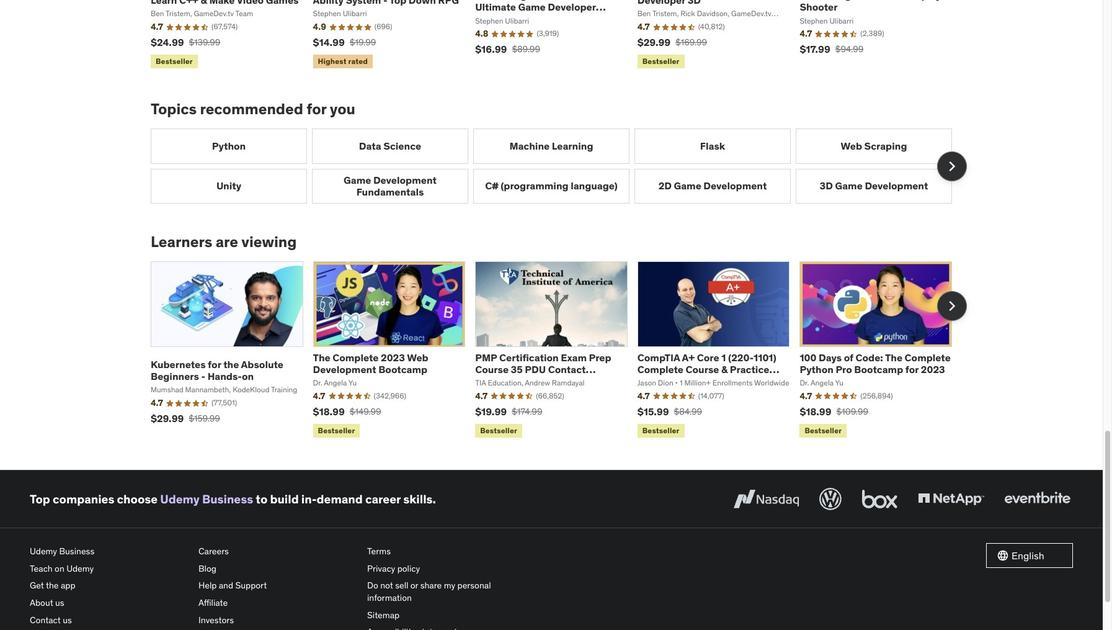 Task type: locate. For each thing, give the bounding box(es) containing it.
game inside game development fundamentals
[[344, 174, 371, 186]]

exam down comptia at the right of the page
[[638, 375, 664, 387]]

not
[[381, 580, 393, 591]]

1 horizontal spatial the
[[224, 358, 239, 371]]

1 horizontal spatial on
[[242, 370, 254, 383]]

the
[[224, 358, 239, 371], [46, 580, 59, 591]]

machine
[[510, 140, 550, 152]]

0 vertical spatial business
[[202, 491, 253, 506]]

1 horizontal spatial exam
[[638, 375, 664, 387]]

1 horizontal spatial complete
[[638, 363, 684, 376]]

2 next image from the top
[[943, 296, 963, 316]]

1 5 from the left
[[544, 0, 550, 1]]

absolute
[[241, 358, 284, 371]]

1 horizontal spatial for
[[307, 100, 327, 119]]

the right -
[[224, 358, 239, 371]]

1 horizontal spatial 2023
[[922, 363, 946, 376]]

0 horizontal spatial bootcamp
[[379, 363, 428, 376]]

app
[[61, 580, 75, 591]]

2 vertical spatial udemy
[[67, 563, 94, 574]]

0 horizontal spatial business
[[59, 546, 95, 557]]

eventbrite image
[[1002, 486, 1074, 513]]

python up unity
[[212, 140, 246, 152]]

english button
[[987, 543, 1074, 568]]

the complete 2023 web development bootcamp
[[313, 351, 429, 376]]

0 horizontal spatial python
[[212, 140, 246, 152]]

business left to
[[202, 491, 253, 506]]

recommended
[[200, 100, 303, 119]]

unity link
[[151, 169, 307, 204]]

1 vertical spatial the
[[46, 580, 59, 591]]

development inside the complete 2023 web development bootcamp
[[313, 363, 377, 376]]

data science link
[[312, 129, 469, 164]]

unreal inside unreal engine 5 c++ the ultimate game developer course
[[476, 0, 506, 1]]

2 horizontal spatial the
[[886, 351, 903, 364]]

on right teach
[[55, 563, 64, 574]]

udemy
[[160, 491, 200, 506], [30, 546, 57, 557], [67, 563, 94, 574]]

udemy up teach
[[30, 546, 57, 557]]

terms link
[[367, 543, 526, 560]]

1 unreal from the left
[[476, 0, 506, 1]]

next image
[[943, 156, 963, 176], [943, 296, 963, 316]]

the right get
[[46, 580, 59, 591]]

unreal engine 5 c++ multiplayer shooter
[[800, 0, 951, 13]]

engine inside unreal engine 5 c++ the ultimate game developer course
[[509, 0, 542, 1]]

comptia a+ core 1 (220-1101) complete course & practice exam link
[[638, 351, 780, 387]]

100 days of code: the complete python pro bootcamp for 2023
[[800, 351, 951, 376]]

investors
[[199, 614, 234, 625]]

carousel element
[[151, 129, 968, 204], [151, 261, 968, 440]]

us right about
[[55, 597, 64, 608]]

1 vertical spatial web
[[407, 351, 429, 364]]

1 vertical spatial contact
[[30, 614, 61, 625]]

engine
[[509, 0, 542, 1], [833, 0, 866, 1]]

1 horizontal spatial python
[[800, 363, 834, 376]]

contact down about
[[30, 614, 61, 625]]

pro
[[836, 363, 853, 376]]

carousel element containing python
[[151, 129, 968, 204]]

5
[[544, 0, 550, 1], [868, 0, 874, 1]]

do
[[367, 580, 379, 591]]

0 horizontal spatial 2023
[[381, 351, 405, 364]]

web inside web scraping link
[[841, 140, 863, 152]]

2023
[[381, 351, 405, 364], [922, 363, 946, 376]]

0 horizontal spatial complete
[[333, 351, 379, 364]]

web
[[841, 140, 863, 152], [407, 351, 429, 364]]

0 vertical spatial the
[[224, 358, 239, 371]]

careers
[[199, 546, 229, 557]]

unreal engine 5 c++ the ultimate game developer course
[[476, 0, 596, 25]]

choose
[[117, 491, 158, 506]]

2 bootcamp from the left
[[855, 363, 904, 376]]

2 unreal from the left
[[800, 0, 831, 1]]

0 vertical spatial exam
[[561, 351, 587, 364]]

core
[[698, 351, 720, 364]]

game down data
[[344, 174, 371, 186]]

web scraping
[[841, 140, 908, 152]]

the inside 100 days of code: the complete python pro bootcamp for 2023
[[886, 351, 903, 364]]

0 horizontal spatial exam
[[561, 351, 587, 364]]

1 horizontal spatial c++
[[877, 0, 896, 1]]

the
[[573, 0, 590, 1], [313, 351, 331, 364], [886, 351, 903, 364]]

2 carousel element from the top
[[151, 261, 968, 440]]

1 vertical spatial carousel element
[[151, 261, 968, 440]]

teach
[[30, 563, 53, 574]]

0 horizontal spatial 5
[[544, 0, 550, 1]]

sitemap
[[367, 609, 400, 620]]

for inside 100 days of code: the complete python pro bootcamp for 2023
[[906, 363, 919, 376]]

udemy business link up careers
[[160, 491, 253, 506]]

1 horizontal spatial 5
[[868, 0, 874, 1]]

in-
[[302, 491, 317, 506]]

1 vertical spatial udemy
[[30, 546, 57, 557]]

0 vertical spatial us
[[55, 597, 64, 608]]

2 engine from the left
[[833, 0, 866, 1]]

for
[[307, 100, 327, 119], [208, 358, 221, 371], [906, 363, 919, 376]]

udemy business link up get the app link
[[30, 543, 189, 560]]

development
[[374, 174, 437, 186], [704, 179, 767, 192], [866, 179, 929, 192], [313, 363, 377, 376]]

2 horizontal spatial complete
[[905, 351, 951, 364]]

1 horizontal spatial contact
[[549, 363, 586, 376]]

netapp image
[[916, 486, 988, 513]]

c++ for the
[[552, 0, 571, 1]]

on right -
[[242, 370, 254, 383]]

2 horizontal spatial for
[[906, 363, 919, 376]]

for right -
[[208, 358, 221, 371]]

0 vertical spatial next image
[[943, 156, 963, 176]]

2d game development
[[659, 179, 767, 192]]

about us link
[[30, 595, 189, 612]]

exam inside comptia a+ core 1 (220-1101) complete course & practice exam
[[638, 375, 664, 387]]

1 vertical spatial on
[[55, 563, 64, 574]]

0 vertical spatial contact
[[549, 363, 586, 376]]

2 c++ from the left
[[877, 0, 896, 1]]

privacy policy link
[[367, 560, 526, 578]]

1
[[722, 351, 726, 364]]

0 horizontal spatial web
[[407, 351, 429, 364]]

0 vertical spatial on
[[242, 370, 254, 383]]

the inside unreal engine 5 c++ the ultimate game developer course
[[573, 0, 590, 1]]

5 for multiplayer
[[868, 0, 874, 1]]

exam left prep
[[561, 351, 587, 364]]

1 horizontal spatial the
[[573, 0, 590, 1]]

1 next image from the top
[[943, 156, 963, 176]]

35
[[511, 363, 523, 376]]

web inside the complete 2023 web development bootcamp
[[407, 351, 429, 364]]

0 vertical spatial python
[[212, 140, 246, 152]]

1 c++ from the left
[[552, 0, 571, 1]]

business up the app
[[59, 546, 95, 557]]

1 bootcamp from the left
[[379, 363, 428, 376]]

1 vertical spatial next image
[[943, 296, 963, 316]]

0 horizontal spatial the
[[46, 580, 59, 591]]

the for unreal engine 5 c++ the ultimate game developer course
[[573, 0, 590, 1]]

unreal for shooter
[[800, 0, 831, 1]]

1 horizontal spatial bootcamp
[[855, 363, 904, 376]]

for left you
[[307, 100, 327, 119]]

100
[[800, 351, 817, 364]]

1 carousel element from the top
[[151, 129, 968, 204]]

-
[[201, 370, 206, 383]]

0 horizontal spatial c++
[[552, 0, 571, 1]]

top
[[30, 491, 50, 506]]

kubernetes for the absolute beginners - hands-on link
[[151, 358, 284, 383]]

2 horizontal spatial udemy
[[160, 491, 200, 506]]

c++ inside unreal engine 5 c++ the ultimate game developer course
[[552, 0, 571, 1]]

c++
[[552, 0, 571, 1], [877, 0, 896, 1]]

data
[[359, 140, 382, 152]]

learning
[[552, 140, 594, 152]]

0 horizontal spatial unreal
[[476, 0, 506, 1]]

5 inside unreal engine 5 c++ multiplayer shooter
[[868, 0, 874, 1]]

viewing
[[242, 232, 297, 251]]

course
[[476, 13, 509, 25], [476, 363, 509, 376], [686, 363, 720, 376]]

c++ for multiplayer
[[877, 0, 896, 1]]

1 horizontal spatial unreal
[[800, 0, 831, 1]]

unreal
[[476, 0, 506, 1], [800, 0, 831, 1]]

1 horizontal spatial business
[[202, 491, 253, 506]]

udemy business teach on udemy get the app about us contact us
[[30, 546, 95, 625]]

udemy up the app
[[67, 563, 94, 574]]

1 engine from the left
[[509, 0, 542, 1]]

1 horizontal spatial engine
[[833, 0, 866, 1]]

bootcamp inside 100 days of code: the complete python pro bootcamp for 2023
[[855, 363, 904, 376]]

help and support link
[[199, 578, 358, 595]]

1 vertical spatial exam
[[638, 375, 664, 387]]

5 right shooter
[[868, 0, 874, 1]]

1 vertical spatial us
[[63, 614, 72, 625]]

100 days of code: the complete python pro bootcamp for 2023 link
[[800, 351, 951, 376]]

course inside comptia a+ core 1 (220-1101) complete course & practice exam
[[686, 363, 720, 376]]

us down the app
[[63, 614, 72, 625]]

complete
[[333, 351, 379, 364], [905, 351, 951, 364], [638, 363, 684, 376]]

privacy
[[367, 563, 396, 574]]

2 5 from the left
[[868, 0, 874, 1]]

1 vertical spatial business
[[59, 546, 95, 557]]

shooter
[[800, 1, 838, 13]]

business inside "udemy business teach on udemy get the app about us contact us"
[[59, 546, 95, 557]]

0 vertical spatial web
[[841, 140, 863, 152]]

scraping
[[865, 140, 908, 152]]

web scraping link
[[796, 129, 953, 164]]

affiliate
[[199, 597, 228, 608]]

us
[[55, 597, 64, 608], [63, 614, 72, 625]]

1 horizontal spatial web
[[841, 140, 863, 152]]

1 vertical spatial python
[[800, 363, 834, 376]]

pmp
[[476, 351, 497, 364]]

udemy right choose
[[160, 491, 200, 506]]

0 horizontal spatial for
[[208, 358, 221, 371]]

5 for the
[[544, 0, 550, 1]]

kubernetes
[[151, 358, 206, 371]]

the inside "udemy business teach on udemy get the app about us contact us"
[[46, 580, 59, 591]]

5 right ultimate
[[544, 0, 550, 1]]

small image
[[997, 549, 1010, 562]]

help
[[199, 580, 217, 591]]

0 vertical spatial udemy
[[160, 491, 200, 506]]

box image
[[860, 486, 901, 513]]

business
[[202, 491, 253, 506], [59, 546, 95, 557]]

python inside 100 days of code: the complete python pro bootcamp for 2023
[[800, 363, 834, 376]]

0 horizontal spatial the
[[313, 351, 331, 364]]

contact right pdu on the left bottom of page
[[549, 363, 586, 376]]

0 horizontal spatial engine
[[509, 0, 542, 1]]

5 inside unreal engine 5 c++ the ultimate game developer course
[[544, 0, 550, 1]]

ultimate
[[476, 1, 516, 13]]

c++ inside unreal engine 5 c++ multiplayer shooter
[[877, 0, 896, 1]]

english
[[1012, 549, 1045, 562]]

companies
[[53, 491, 114, 506]]

unreal inside unreal engine 5 c++ multiplayer shooter
[[800, 0, 831, 1]]

game right ultimate
[[519, 1, 546, 13]]

engine for ultimate
[[509, 0, 542, 1]]

engine inside unreal engine 5 c++ multiplayer shooter
[[833, 0, 866, 1]]

python left pro at the right of the page
[[800, 363, 834, 376]]

0 vertical spatial carousel element
[[151, 129, 968, 204]]

carousel element containing the complete 2023 web development bootcamp
[[151, 261, 968, 440]]

0 horizontal spatial contact
[[30, 614, 61, 625]]

0 horizontal spatial on
[[55, 563, 64, 574]]

for right code:
[[906, 363, 919, 376]]



Task type: vqa. For each thing, say whether or not it's contained in the screenshot.
Course within Pmp Certification Exam Prep Course 35 Pdu Contact Hours/Pdu
yes



Task type: describe. For each thing, give the bounding box(es) containing it.
are
[[216, 232, 238, 251]]

a+
[[682, 351, 695, 364]]

course inside unreal engine 5 c++ the ultimate game developer course
[[476, 13, 509, 25]]

1 horizontal spatial udemy
[[67, 563, 94, 574]]

carousel element for topics recommended for you
[[151, 129, 968, 204]]

science
[[384, 140, 422, 152]]

kubernetes for the absolute beginners - hands-on
[[151, 358, 284, 383]]

the complete 2023 web development bootcamp link
[[313, 351, 429, 376]]

next image for learners are viewing
[[943, 296, 963, 316]]

demand
[[317, 491, 363, 506]]

comptia
[[638, 351, 681, 364]]

learners are viewing
[[151, 232, 297, 251]]

and
[[219, 580, 233, 591]]

developer
[[548, 1, 596, 13]]

get
[[30, 580, 44, 591]]

or
[[411, 580, 419, 591]]

machine learning
[[510, 140, 594, 152]]

bootcamp inside the complete 2023 web development bootcamp
[[379, 363, 428, 376]]

the inside kubernetes for the absolute beginners - hands-on
[[224, 358, 239, 371]]

(programming
[[501, 179, 569, 192]]

(220-
[[729, 351, 754, 364]]

multiplayer
[[898, 0, 951, 1]]

terms
[[367, 546, 391, 557]]

0 vertical spatial udemy business link
[[160, 491, 253, 506]]

topics
[[151, 100, 197, 119]]

flask link
[[635, 129, 791, 164]]

hours/pdu
[[476, 375, 530, 387]]

1 vertical spatial udemy business link
[[30, 543, 189, 560]]

share
[[421, 580, 442, 591]]

contact us link
[[30, 612, 189, 629]]

c# (programming language)
[[486, 179, 618, 192]]

python inside "link"
[[212, 140, 246, 152]]

development inside game development fundamentals
[[374, 174, 437, 186]]

days
[[819, 351, 842, 364]]

on inside "udemy business teach on udemy get the app about us contact us"
[[55, 563, 64, 574]]

3d game development
[[820, 179, 929, 192]]

get the app link
[[30, 578, 189, 595]]

volkswagen image
[[817, 486, 845, 513]]

of
[[845, 351, 854, 364]]

data science
[[359, 140, 422, 152]]

pdu
[[525, 363, 546, 376]]

contact inside pmp certification exam prep course 35 pdu contact hours/pdu
[[549, 363, 586, 376]]

nasdaq image
[[731, 486, 803, 513]]

carousel element for learners are viewing
[[151, 261, 968, 440]]

teach on udemy link
[[30, 560, 189, 578]]

2d game development link
[[635, 169, 791, 204]]

unity
[[217, 179, 242, 192]]

machine learning link
[[474, 129, 630, 164]]

my
[[444, 580, 456, 591]]

complete inside 100 days of code: the complete python pro bootcamp for 2023
[[905, 351, 951, 364]]

practice
[[730, 363, 770, 376]]

language)
[[571, 179, 618, 192]]

game inside unreal engine 5 c++ the ultimate game developer course
[[519, 1, 546, 13]]

game right 3d
[[836, 179, 863, 192]]

careers blog help and support affiliate investors
[[199, 546, 267, 625]]

topics recommended for you
[[151, 100, 356, 119]]

complete inside the complete 2023 web development bootcamp
[[333, 351, 379, 364]]

skills.
[[404, 491, 436, 506]]

you
[[330, 100, 356, 119]]

hands-
[[208, 370, 242, 383]]

game development fundamentals
[[344, 174, 437, 198]]

prep
[[589, 351, 612, 364]]

learners
[[151, 232, 213, 251]]

terms privacy policy do not sell or share my personal information sitemap
[[367, 546, 491, 620]]

blog
[[199, 563, 217, 574]]

sell
[[395, 580, 409, 591]]

contact inside "udemy business teach on udemy get the app about us contact us"
[[30, 614, 61, 625]]

3d game development link
[[796, 169, 953, 204]]

policy
[[398, 563, 420, 574]]

python link
[[151, 129, 307, 164]]

top companies choose udemy business to build in-demand career skills.
[[30, 491, 436, 506]]

on inside kubernetes for the absolute beginners - hands-on
[[242, 370, 254, 383]]

unreal for ultimate
[[476, 0, 506, 1]]

personal
[[458, 580, 491, 591]]

affiliate link
[[199, 595, 358, 612]]

2023 inside the complete 2023 web development bootcamp
[[381, 351, 405, 364]]

the for 100 days of code: the complete python pro bootcamp for 2023
[[886, 351, 903, 364]]

2023 inside 100 days of code: the complete python pro bootcamp for 2023
[[922, 363, 946, 376]]

complete inside comptia a+ core 1 (220-1101) complete course & practice exam
[[638, 363, 684, 376]]

build
[[270, 491, 299, 506]]

engine for shooter
[[833, 0, 866, 1]]

career
[[366, 491, 401, 506]]

next image for topics recommended for you
[[943, 156, 963, 176]]

unreal engine 5 c++ the ultimate game developer course link
[[476, 0, 606, 25]]

information
[[367, 592, 412, 603]]

course inside pmp certification exam prep course 35 pdu contact hours/pdu
[[476, 363, 509, 376]]

blog link
[[199, 560, 358, 578]]

the inside the complete 2023 web development bootcamp
[[313, 351, 331, 364]]

game right 2d
[[674, 179, 702, 192]]

sitemap link
[[367, 607, 526, 624]]

2d
[[659, 179, 672, 192]]

investors link
[[199, 612, 358, 629]]

about
[[30, 597, 53, 608]]

pmp certification exam prep course 35 pdu contact hours/pdu
[[476, 351, 612, 387]]

exam inside pmp certification exam prep course 35 pdu contact hours/pdu
[[561, 351, 587, 364]]

unreal engine 5 c++ multiplayer shooter link
[[800, 0, 951, 13]]

0 horizontal spatial udemy
[[30, 546, 57, 557]]

c# (programming language) link
[[474, 169, 630, 204]]

code:
[[856, 351, 884, 364]]

do not sell or share my personal information button
[[367, 578, 526, 607]]

pmp certification exam prep course 35 pdu contact hours/pdu link
[[476, 351, 612, 387]]

for inside kubernetes for the absolute beginners - hands-on
[[208, 358, 221, 371]]



